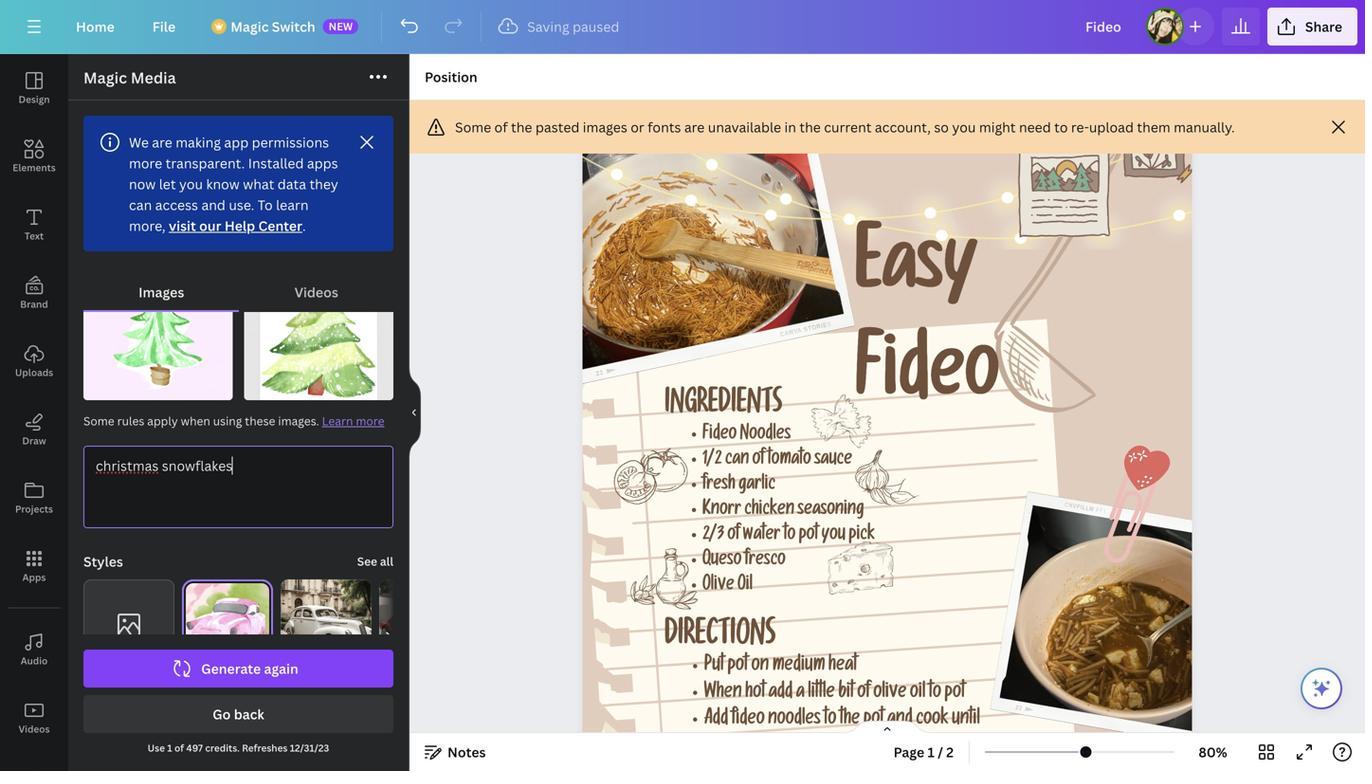 Task type: describe. For each thing, give the bounding box(es) containing it.
position
[[425, 68, 478, 86]]

saving
[[528, 18, 570, 36]]

videos inside side panel tab list
[[19, 723, 50, 736]]

go
[[213, 705, 231, 723]]

projects
[[15, 503, 53, 516]]

pick
[[849, 527, 875, 546]]

2
[[947, 743, 954, 761]]

position button
[[417, 62, 485, 92]]

can inside we are making app permissions more transparent. installed apps now let you know what data they can access and use. to learn more,
[[129, 196, 152, 214]]

of inside knorr chicken seasoning 2/3 of water to pot you pick queso fresco olive oil
[[728, 527, 740, 546]]

add
[[769, 684, 793, 704]]

fresh
[[703, 477, 736, 496]]

saving paused
[[528, 18, 620, 36]]

now
[[129, 175, 156, 193]]

pot down olive
[[864, 711, 884, 731]]

visit our help center link
[[169, 217, 303, 235]]

and inside we are making app permissions more transparent. installed apps now let you know what data they can access and use. to learn more,
[[202, 196, 226, 214]]

until
[[952, 711, 981, 731]]

we are making app permissions more transparent. installed apps now let you know what data they can access and use. to learn more,
[[129, 133, 339, 235]]

put pot on medium heat when hot add a little bit of olive oil to pot add fideo noodles to the pot and cook until brown
[[705, 657, 981, 757]]

permissions
[[252, 133, 329, 151]]

some for some of the pasted images or fonts are unavailable in the current account, so you might need to re-upload them manually.
[[455, 118, 491, 136]]

1 horizontal spatial videos
[[295, 283, 338, 301]]

show pages image
[[842, 720, 933, 735]]

easy
[[856, 236, 978, 315]]

images
[[583, 118, 628, 136]]

side panel tab list
[[0, 54, 68, 771]]

noodles
[[740, 426, 791, 445]]

1 for of
[[167, 742, 172, 755]]

olive oil hand drawn image
[[631, 549, 699, 609]]

go back button
[[83, 695, 394, 733]]

some for some rules apply when using these images. learn more
[[83, 413, 114, 429]]

home link
[[61, 8, 130, 46]]

saving paused status
[[490, 15, 629, 38]]

to down little at the bottom of the page
[[825, 711, 837, 731]]

elements
[[13, 161, 56, 174]]

let
[[159, 175, 176, 193]]

12/31/23
[[290, 742, 329, 755]]

1 horizontal spatial are
[[685, 118, 705, 136]]

might
[[980, 118, 1016, 136]]

home
[[76, 18, 115, 36]]

80%
[[1199, 743, 1228, 761]]

current
[[825, 118, 872, 136]]

images
[[139, 283, 184, 301]]

design button
[[0, 54, 68, 122]]

generate again button
[[83, 650, 394, 688]]

1 horizontal spatial the
[[800, 118, 821, 136]]

fideo for fideo noodles 1/2 can of tomato sauce
[[703, 426, 737, 445]]

oil
[[910, 684, 926, 704]]

1/2
[[703, 452, 722, 471]]

knorr
[[703, 502, 742, 521]]

media
[[131, 67, 176, 88]]

of inside fideo noodles 1/2 can of tomato sauce
[[753, 452, 765, 471]]

images button
[[83, 274, 239, 310]]

water
[[743, 527, 781, 546]]

main menu bar
[[0, 0, 1366, 54]]

to right the oil
[[929, 684, 942, 704]]

help
[[225, 217, 255, 235]]

share
[[1306, 18, 1343, 36]]

hot
[[746, 684, 766, 704]]

our
[[199, 217, 221, 235]]

0 horizontal spatial the
[[511, 118, 533, 136]]

laddle icon image
[[925, 86, 1260, 438]]

.
[[303, 217, 306, 235]]

1 christmas tree image from the left
[[83, 251, 233, 400]]

again
[[264, 660, 299, 678]]

sauce
[[815, 452, 853, 471]]

apps
[[22, 571, 46, 584]]

upload
[[1090, 118, 1134, 136]]

learn more link
[[322, 413, 385, 429]]

notes button
[[417, 737, 494, 767]]

file
[[152, 18, 176, 36]]

farfalle pasta illustration image
[[812, 395, 872, 448]]

when
[[181, 413, 210, 429]]

transparent.
[[166, 154, 245, 172]]

2 christmas tree image from the left
[[244, 251, 394, 400]]

can inside fideo noodles 1/2 can of tomato sauce
[[726, 452, 750, 471]]

magic media
[[83, 67, 176, 88]]

we
[[129, 133, 149, 151]]

brand
[[20, 298, 48, 311]]

app
[[224, 133, 249, 151]]

projects button
[[0, 464, 68, 532]]

credits.
[[205, 742, 240, 755]]

refreshes
[[242, 742, 288, 755]]

some rules apply when using these images. learn more
[[83, 413, 385, 429]]

use 1 of 497 credits. refreshes 12/31/23
[[148, 742, 329, 755]]

Describe an image. Include objects, colors, places... text field
[[84, 447, 393, 527]]

re-
[[1072, 118, 1090, 136]]

generate again
[[201, 660, 299, 678]]

seasoning
[[798, 502, 865, 521]]

heat
[[829, 657, 858, 677]]

oil
[[738, 577, 753, 596]]

manually.
[[1174, 118, 1236, 136]]

visit our help center .
[[169, 217, 306, 235]]

chicken
[[745, 502, 795, 521]]



Task type: locate. For each thing, give the bounding box(es) containing it.
paused
[[573, 18, 620, 36]]

noodles
[[768, 711, 821, 731]]

installed
[[248, 154, 304, 172]]

1 horizontal spatial fideo
[[856, 342, 1000, 422]]

can right 1/2
[[726, 452, 750, 471]]

0 horizontal spatial videos
[[19, 723, 50, 736]]

on
[[752, 657, 769, 677]]

1 vertical spatial some
[[83, 413, 114, 429]]

1 vertical spatial you
[[179, 175, 203, 193]]

videos down audio
[[19, 723, 50, 736]]

0 horizontal spatial are
[[152, 133, 172, 151]]

you down seasoning
[[822, 527, 846, 546]]

pot left "on"
[[728, 657, 749, 677]]

1 horizontal spatial videos button
[[239, 274, 394, 310]]

magic left media
[[83, 67, 127, 88]]

a
[[797, 684, 805, 704]]

1 left "/"
[[928, 743, 935, 761]]

2 horizontal spatial you
[[953, 118, 976, 136]]

what
[[243, 175, 274, 193]]

0 vertical spatial you
[[953, 118, 976, 136]]

the down the bit
[[840, 711, 861, 731]]

need
[[1020, 118, 1052, 136]]

put
[[705, 657, 725, 677]]

more right learn
[[356, 413, 385, 429]]

2 vertical spatial you
[[822, 527, 846, 546]]

them
[[1138, 118, 1171, 136]]

fideo noodles 1/2 can of tomato sauce
[[703, 426, 853, 471]]

you inside knorr chicken seasoning 2/3 of water to pot you pick queso fresco olive oil
[[822, 527, 846, 546]]

generate
[[201, 660, 261, 678]]

the right in
[[800, 118, 821, 136]]

share button
[[1268, 8, 1358, 46]]

of left 497
[[175, 742, 184, 755]]

magic switch
[[231, 18, 316, 36]]

know
[[206, 175, 240, 193]]

videos button down .
[[239, 274, 394, 310]]

and
[[202, 196, 226, 214], [888, 711, 913, 731]]

christmas tree image
[[83, 251, 233, 400], [244, 251, 394, 400]]

1 vertical spatial more
[[356, 413, 385, 429]]

0 vertical spatial and
[[202, 196, 226, 214]]

0 horizontal spatial and
[[202, 196, 226, 214]]

page
[[894, 743, 925, 761]]

more inside we are making app permissions more transparent. installed apps now let you know what data they can access and use. to learn more,
[[129, 154, 162, 172]]

more up now
[[129, 154, 162, 172]]

1 vertical spatial magic
[[83, 67, 127, 88]]

new
[[329, 19, 353, 33]]

elements button
[[0, 122, 68, 191]]

of up the garlic
[[753, 452, 765, 471]]

of left pasted on the top left of page
[[495, 118, 508, 136]]

go back
[[213, 705, 264, 723]]

fonts
[[648, 118, 681, 136]]

/
[[938, 743, 944, 761]]

1 vertical spatial and
[[888, 711, 913, 731]]

more
[[129, 154, 162, 172], [356, 413, 385, 429]]

brand button
[[0, 259, 68, 327]]

to left re-
[[1055, 118, 1069, 136]]

1 horizontal spatial more
[[356, 413, 385, 429]]

497
[[186, 742, 203, 755]]

more,
[[129, 217, 166, 235]]

and down olive
[[888, 711, 913, 731]]

0 horizontal spatial can
[[129, 196, 152, 214]]

some
[[455, 118, 491, 136], [83, 413, 114, 429]]

can down now
[[129, 196, 152, 214]]

1 vertical spatial fideo
[[703, 426, 737, 445]]

in
[[785, 118, 797, 136]]

olive
[[874, 684, 907, 704]]

these
[[245, 413, 275, 429]]

little
[[808, 684, 835, 704]]

learn
[[276, 196, 309, 214]]

you inside we are making app permissions more transparent. installed apps now let you know what data they can access and use. to learn more,
[[179, 175, 203, 193]]

pasted
[[536, 118, 580, 136]]

Design title text field
[[1071, 8, 1139, 46]]

videos down .
[[295, 283, 338, 301]]

videos button
[[239, 274, 394, 310], [0, 684, 68, 752]]

2 horizontal spatial the
[[840, 711, 861, 731]]

the inside put pot on medium heat when hot add a little bit of olive oil to pot add fideo noodles to the pot and cook until brown
[[840, 711, 861, 731]]

draw button
[[0, 396, 68, 464]]

0 horizontal spatial videos button
[[0, 684, 68, 752]]

0 vertical spatial magic
[[231, 18, 269, 36]]

are right 'we'
[[152, 133, 172, 151]]

fideo for fideo
[[856, 342, 1000, 422]]

draw
[[22, 434, 46, 447]]

1
[[167, 742, 172, 755], [928, 743, 935, 761]]

see
[[357, 553, 378, 569]]

of right 2/3
[[728, 527, 740, 546]]

0 horizontal spatial some
[[83, 413, 114, 429]]

text button
[[0, 191, 68, 259]]

access
[[155, 196, 198, 214]]

0 vertical spatial some
[[455, 118, 491, 136]]

can
[[129, 196, 152, 214], [726, 452, 750, 471]]

magic left the switch
[[231, 18, 269, 36]]

pot down seasoning
[[799, 527, 819, 546]]

you right the so
[[953, 118, 976, 136]]

1 horizontal spatial magic
[[231, 18, 269, 36]]

1 horizontal spatial 1
[[928, 743, 935, 761]]

videos
[[295, 283, 338, 301], [19, 723, 50, 736]]

1 horizontal spatial can
[[726, 452, 750, 471]]

0 horizontal spatial magic
[[83, 67, 127, 88]]

garlic
[[739, 477, 776, 496]]

pot inside knorr chicken seasoning 2/3 of water to pot you pick queso fresco olive oil
[[799, 527, 819, 546]]

and inside put pot on medium heat when hot add a little bit of olive oil to pot add fideo noodles to the pot and cook until brown
[[888, 711, 913, 731]]

the
[[511, 118, 533, 136], [800, 118, 821, 136], [840, 711, 861, 731]]

are right fonts
[[685, 118, 705, 136]]

apps
[[307, 154, 338, 172]]

ingredients
[[665, 392, 783, 422]]

1 for /
[[928, 743, 935, 761]]

the left pasted on the top left of page
[[511, 118, 533, 136]]

1 horizontal spatial and
[[888, 711, 913, 731]]

knorr chicken seasoning 2/3 of water to pot you pick queso fresco olive oil
[[703, 502, 875, 596]]

80% button
[[1183, 737, 1245, 767]]

audio button
[[0, 616, 68, 684]]

0 horizontal spatial more
[[129, 154, 162, 172]]

1 right the 'use'
[[167, 742, 172, 755]]

brown
[[705, 737, 749, 757]]

of right the bit
[[858, 684, 871, 704]]

text
[[25, 230, 44, 242]]

1 horizontal spatial some
[[455, 118, 491, 136]]

notes
[[448, 743, 486, 761]]

1 vertical spatial can
[[726, 452, 750, 471]]

using
[[213, 413, 242, 429]]

medium
[[773, 657, 826, 677]]

account,
[[875, 118, 931, 136]]

1 inside button
[[928, 743, 935, 761]]

audio
[[21, 655, 48, 667]]

you right let
[[179, 175, 203, 193]]

some down position
[[455, 118, 491, 136]]

0 horizontal spatial fideo
[[703, 426, 737, 445]]

fideo
[[732, 711, 765, 731]]

file button
[[137, 8, 191, 46]]

1 horizontal spatial you
[[822, 527, 846, 546]]

they
[[310, 175, 339, 193]]

0 vertical spatial can
[[129, 196, 152, 214]]

center
[[258, 217, 303, 235]]

so
[[935, 118, 949, 136]]

1 vertical spatial videos button
[[0, 684, 68, 752]]

magic for magic switch
[[231, 18, 269, 36]]

0 vertical spatial fideo
[[856, 342, 1000, 422]]

are inside we are making app permissions more transparent. installed apps now let you know what data they can access and use. to learn more,
[[152, 133, 172, 151]]

cook
[[917, 711, 949, 731]]

0 horizontal spatial christmas tree image
[[83, 251, 233, 400]]

magic for magic media
[[83, 67, 127, 88]]

1 vertical spatial videos
[[19, 723, 50, 736]]

to right water
[[784, 527, 796, 546]]

unavailable
[[708, 118, 782, 136]]

bit
[[839, 684, 855, 704]]

images.
[[278, 413, 319, 429]]

uploads
[[15, 366, 53, 379]]

page 1 / 2 button
[[887, 737, 962, 767]]

visit
[[169, 217, 196, 235]]

data
[[278, 175, 306, 193]]

switch
[[272, 18, 316, 36]]

0 horizontal spatial 1
[[167, 742, 172, 755]]

fideo
[[856, 342, 1000, 422], [703, 426, 737, 445]]

use.
[[229, 196, 255, 214]]

0 vertical spatial more
[[129, 154, 162, 172]]

of inside put pot on medium heat when hot add a little bit of olive oil to pot add fideo noodles to the pot and cook until brown
[[858, 684, 871, 704]]

0 vertical spatial videos button
[[239, 274, 394, 310]]

pot up until
[[945, 684, 966, 704]]

magic inside main menu bar
[[231, 18, 269, 36]]

canva assistant image
[[1311, 677, 1334, 700]]

hide image
[[409, 367, 421, 458]]

0 vertical spatial videos
[[295, 283, 338, 301]]

page 1 / 2
[[894, 743, 954, 761]]

and up our
[[202, 196, 226, 214]]

to inside knorr chicken seasoning 2/3 of water to pot you pick queso fresco olive oil
[[784, 527, 796, 546]]

apps button
[[0, 532, 68, 600]]

1 horizontal spatial christmas tree image
[[244, 251, 394, 400]]

fresco
[[745, 552, 786, 571]]

learn
[[322, 413, 353, 429]]

0 horizontal spatial you
[[179, 175, 203, 193]]

some left rules
[[83, 413, 114, 429]]

videos button down audio
[[0, 684, 68, 752]]

to
[[258, 196, 273, 214]]

fideo inside fideo noodles 1/2 can of tomato sauce
[[703, 426, 737, 445]]

styles
[[83, 553, 123, 571]]



Task type: vqa. For each thing, say whether or not it's contained in the screenshot.
Provation link
no



